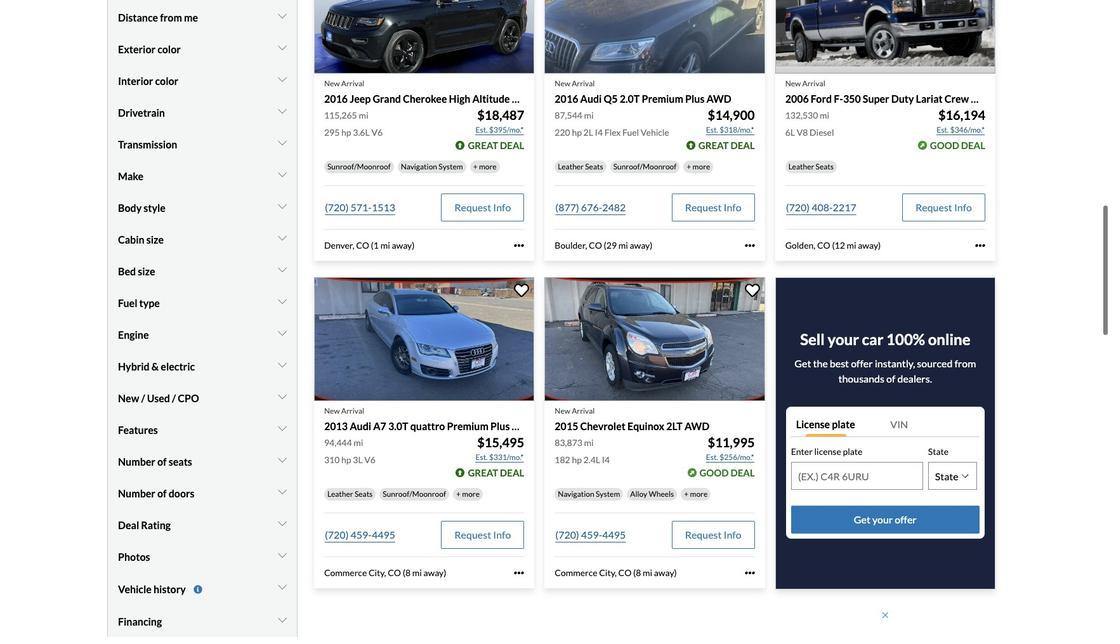 Task type: vqa. For each thing, say whether or not it's contained in the screenshot.
ellipsis h image's 'tx'
no



Task type: describe. For each thing, give the bounding box(es) containing it.
more for $18,487
[[479, 162, 497, 172]]

94,444
[[324, 437, 352, 448]]

(720) 459-4495 button for $15,495
[[324, 521, 396, 549]]

financing button
[[118, 606, 287, 637]]

transmission button
[[118, 129, 287, 160]]

(720) 408-2217
[[786, 201, 856, 213]]

115,265 mi 295 hp 3.6l v6
[[324, 110, 383, 138]]

car
[[862, 330, 884, 348]]

1513
[[372, 201, 395, 213]]

+ for $14,900
[[687, 162, 691, 172]]

3.6l
[[353, 127, 370, 138]]

hp for $11,995
[[572, 455, 582, 465]]

license plate
[[796, 418, 855, 430]]

awd inside new arrival 2015 chevrolet equinox 2lt awd
[[685, 420, 709, 432]]

vehicle history
[[118, 583, 186, 595]]

sunroof/moonroof for $15,495
[[383, 490, 446, 499]]

chevron down image for exterior color
[[278, 42, 287, 53]]

request info for $15,495
[[455, 529, 511, 541]]

(720) 459-4495 for $15,495
[[325, 529, 395, 541]]

est. for $15,495
[[476, 453, 488, 462]]

body style
[[118, 202, 166, 214]]

2 / from the left
[[172, 392, 176, 404]]

mi inside the 83,873 mi 182 hp 2.4l i4
[[584, 437, 594, 448]]

4wd inside new arrival 2006 ford f-350 super duty lariat crew cab sb 4wd
[[1005, 93, 1029, 105]]

transmission
[[118, 138, 177, 150]]

new for $11,995
[[555, 406, 570, 416]]

good deal for $16,194
[[930, 140, 985, 151]]

chevron down image for features
[[278, 423, 287, 433]]

chevron down image for number of doors
[[278, 487, 287, 497]]

0 horizontal spatial system
[[439, 162, 463, 172]]

get your offer button
[[791, 506, 980, 534]]

87,544 mi 220 hp 2l i4 flex fuel vehicle
[[555, 110, 669, 138]]

exterior color button
[[118, 34, 287, 65]]

denver,
[[324, 240, 354, 251]]

plus inside new arrival 2013 audi a7 3.0t quattro premium plus awd
[[490, 420, 510, 432]]

co for $14,900
[[589, 240, 602, 251]]

+ for $15,495
[[456, 490, 461, 499]]

good deal for $11,995
[[700, 467, 755, 479]]

leather seats for $15,495
[[327, 490, 373, 499]]

i4 for $11,995
[[602, 455, 610, 465]]

grand
[[373, 93, 401, 105]]

fuel inside dropdown button
[[118, 297, 137, 309]]

est. for $11,995
[[706, 453, 718, 462]]

new for $15,495
[[324, 406, 340, 416]]

est. $346/mo.* button
[[936, 124, 985, 137]]

bed
[[118, 265, 136, 277]]

est. for $18,487
[[476, 125, 488, 135]]

info for $11,995
[[724, 529, 742, 541]]

equinox
[[628, 420, 664, 432]]

(8 for $11,995
[[633, 568, 641, 578]]

+ for $11,995
[[684, 490, 689, 499]]

features button
[[118, 414, 287, 446]]

(720) for $18,487
[[325, 201, 349, 213]]

hp for $15,495
[[341, 455, 351, 465]]

from inside get the best offer instantly, sourced from thousands of dealers.
[[955, 357, 976, 369]]

deal
[[118, 519, 139, 531]]

Enter license plate field
[[792, 463, 922, 489]]

hp for $14,900
[[572, 127, 582, 138]]

cabin
[[118, 233, 144, 245]]

bed size
[[118, 265, 155, 277]]

request info button for $11,995
[[672, 521, 755, 549]]

dealers.
[[898, 372, 932, 384]]

vehicle inside 87,544 mi 220 hp 2l i4 flex fuel vehicle
[[641, 127, 669, 138]]

310
[[324, 455, 340, 465]]

chevron down image for distance from me
[[278, 11, 287, 21]]

distance from me
[[118, 11, 198, 23]]

license plate tab
[[791, 412, 885, 437]]

ellipsis h image for $14,900
[[745, 241, 755, 251]]

chevron down image for new / used / cpo
[[278, 391, 287, 402]]

vin
[[890, 418, 908, 430]]

hybrid & electric button
[[118, 351, 287, 383]]

request for $18,487
[[455, 201, 491, 213]]

$18,487
[[477, 107, 524, 123]]

new arrival 2016 audi q5 2.0t premium plus awd
[[555, 79, 731, 105]]

tab list containing license plate
[[791, 412, 980, 437]]

request info for $18,487
[[455, 201, 511, 213]]

$18,487 est. $395/mo.*
[[476, 107, 524, 135]]

new arrival 2006 ford f-350 super duty lariat crew cab sb 4wd
[[785, 79, 1029, 105]]

great deal for $15,495
[[468, 467, 524, 479]]

chevron down image for engine
[[278, 328, 287, 338]]

your for car
[[828, 330, 859, 348]]

high
[[449, 93, 470, 105]]

info for $14,900
[[724, 201, 742, 213]]

hybrid & electric
[[118, 360, 195, 372]]

interior color button
[[118, 65, 287, 97]]

est. $331/mo.* button
[[475, 451, 524, 464]]

4wd inside new arrival 2016 jeep grand cherokee high altitude 4wd
[[512, 93, 536, 105]]

advertisement element
[[429, 610, 891, 637]]

ellipsis h image for $18,487
[[514, 241, 524, 251]]

get the best offer instantly, sourced from thousands of dealers.
[[795, 357, 976, 384]]

deal for $11,995
[[731, 467, 755, 479]]

commerce for $11,995
[[555, 568, 597, 578]]

wheels
[[649, 490, 674, 499]]

distance from me button
[[118, 2, 287, 34]]

distance
[[118, 11, 158, 23]]

chevron down image for photos
[[278, 550, 287, 560]]

new arrival 2015 chevrolet equinox 2lt awd
[[555, 406, 709, 432]]

commerce city, co (8 mi away) for $15,495
[[324, 568, 446, 578]]

1 / from the left
[[141, 392, 145, 404]]

of inside get the best offer instantly, sourced from thousands of dealers.
[[886, 372, 896, 384]]

295
[[324, 127, 340, 138]]

away) for $16,194
[[858, 240, 881, 251]]

chevron down image for financing
[[278, 615, 287, 625]]

seats for $14,900
[[585, 162, 603, 172]]

&
[[152, 360, 159, 372]]

(720) for $15,495
[[325, 529, 349, 541]]

new for $16,194
[[785, 79, 801, 88]]

drivetrain
[[118, 107, 165, 119]]

mi inside 94,444 mi 310 hp 3l v6
[[354, 437, 363, 448]]

chevron down image for hybrid & electric
[[278, 360, 287, 370]]

sell
[[800, 330, 825, 348]]

$395/mo.*
[[489, 125, 524, 135]]

thousands
[[839, 372, 885, 384]]

enter
[[791, 446, 813, 457]]

115,265
[[324, 110, 357, 121]]

offer inside get the best offer instantly, sourced from thousands of dealers.
[[851, 357, 873, 369]]

new inside dropdown button
[[118, 392, 139, 404]]

great for $15,495
[[468, 467, 498, 479]]

premium inside new arrival 2013 audi a7 3.0t quattro premium plus awd
[[447, 420, 489, 432]]

(8 for $15,495
[[403, 568, 411, 578]]

arizona beige metallic 2006 ford f-350 super duty lariat crew cab sb 4wd pickup truck four-wheel drive automatic image
[[775, 0, 996, 74]]

4495 for $15,495
[[372, 529, 395, 541]]

co for $16,194
[[817, 240, 830, 251]]

great for $18,487
[[468, 140, 498, 151]]

459- for $11,995
[[581, 529, 602, 541]]

chevrolet
[[580, 420, 626, 432]]

cabin size button
[[118, 224, 287, 256]]

type
[[139, 297, 160, 309]]

+ more for $18,487
[[473, 162, 497, 172]]

+ more for $14,900
[[687, 162, 710, 172]]

request info button for $18,487
[[441, 194, 524, 222]]

est. $318/mo.* button
[[705, 124, 755, 137]]

leather for $16,194
[[789, 162, 814, 172]]

2482
[[602, 201, 626, 213]]

from inside "dropdown button"
[[160, 11, 182, 23]]

number of doors
[[118, 487, 195, 499]]

new / used / cpo button
[[118, 383, 287, 414]]

gray 2015 chevrolet equinox 2lt awd suv / crossover all-wheel drive 6-speed automatic image
[[545, 277, 765, 401]]

plus inside new arrival 2016 audi q5 2.0t premium plus awd
[[685, 93, 705, 105]]

number of doors button
[[118, 478, 287, 509]]

94,444 mi 310 hp 3l v6
[[324, 437, 376, 465]]

features
[[118, 424, 158, 436]]

request info button for $14,900
[[672, 194, 755, 222]]

city, for $11,995
[[599, 568, 617, 578]]

1 vertical spatial plate
[[843, 446, 863, 457]]

83,873 mi 182 hp 2.4l i4
[[555, 437, 610, 465]]

of for doors
[[157, 487, 167, 499]]

132,530 mi 6l v8 diesel
[[785, 110, 834, 138]]

enter license plate
[[791, 446, 863, 457]]

a7
[[373, 420, 386, 432]]

q5
[[604, 93, 618, 105]]

me
[[184, 11, 198, 23]]

2013
[[324, 420, 348, 432]]

style
[[144, 202, 166, 214]]

mi inside 87,544 mi 220 hp 2l i4 flex fuel vehicle
[[584, 110, 594, 121]]

+ more for $11,995
[[684, 490, 708, 499]]

(29
[[604, 240, 617, 251]]

license
[[814, 446, 841, 457]]

interior color
[[118, 75, 178, 87]]

(720) 571-1513
[[325, 201, 395, 213]]

2217
[[833, 201, 856, 213]]

exterior
[[118, 43, 155, 55]]

alloy
[[630, 490, 647, 499]]

mi inside 132,530 mi 6l v8 diesel
[[820, 110, 829, 121]]

awd inside new arrival 2013 audi a7 3.0t quattro premium plus awd
[[512, 420, 537, 432]]

license
[[796, 418, 830, 430]]

photos
[[118, 551, 150, 563]]

co for $18,487
[[356, 240, 369, 251]]

good for $16,194
[[930, 140, 959, 151]]

fuel type
[[118, 297, 160, 309]]

black 2016 jeep grand cherokee high altitude 4wd suv / crossover four-wheel drive 8-speed automatic image
[[314, 0, 534, 74]]



Task type: locate. For each thing, give the bounding box(es) containing it.
est. for $16,194
[[937, 125, 949, 135]]

2016
[[324, 93, 348, 105], [555, 93, 578, 105]]

cpo
[[178, 392, 199, 404]]

new up 115,265
[[324, 79, 340, 88]]

1 vertical spatial color
[[155, 75, 178, 87]]

number inside number of seats "dropdown button"
[[118, 456, 155, 468]]

13 chevron down image from the top
[[278, 615, 287, 625]]

sunroof/moonroof for $14,900
[[613, 162, 677, 172]]

chevron down image for make
[[278, 169, 287, 179]]

(12
[[832, 240, 845, 251]]

audi for $15,495
[[350, 420, 371, 432]]

2 number from the top
[[118, 487, 155, 499]]

1 horizontal spatial /
[[172, 392, 176, 404]]

great down est. $318/mo.* button
[[699, 140, 729, 151]]

0 horizontal spatial 4495
[[372, 529, 395, 541]]

2 (8 from the left
[[633, 568, 641, 578]]

8 chevron down image from the top
[[278, 423, 287, 433]]

deal for $18,487
[[500, 140, 524, 151]]

0 horizontal spatial city,
[[369, 568, 386, 578]]

more down est. $331/mo.* button on the bottom
[[462, 490, 480, 499]]

v6 inside 94,444 mi 310 hp 3l v6
[[364, 455, 376, 465]]

good deal
[[930, 140, 985, 151], [700, 467, 755, 479]]

1 horizontal spatial 459-
[[581, 529, 602, 541]]

4wd up $18,487
[[512, 93, 536, 105]]

$318/mo.*
[[720, 125, 754, 135]]

1 commerce from the left
[[324, 568, 367, 578]]

leather seats for $16,194
[[789, 162, 834, 172]]

2 4wd from the left
[[1005, 93, 1029, 105]]

1 vertical spatial from
[[955, 357, 976, 369]]

est. $395/mo.* button
[[475, 124, 524, 137]]

deal rating
[[118, 519, 171, 531]]

5 chevron down image from the top
[[278, 360, 287, 370]]

est. inside $16,194 est. $346/mo.*
[[937, 125, 949, 135]]

more down est. $395/mo.* "button"
[[479, 162, 497, 172]]

+ more for $15,495
[[456, 490, 480, 499]]

(877) 676-2482
[[555, 201, 626, 213]]

6 chevron down image from the top
[[278, 391, 287, 402]]

2 (720) 459-4495 button from the left
[[555, 521, 627, 549]]

3l
[[353, 455, 363, 465]]

chevron down image inside new / used / cpo dropdown button
[[278, 391, 287, 402]]

leather seats for $14,900
[[558, 162, 603, 172]]

great down est. $395/mo.* "button"
[[468, 140, 498, 151]]

great for $14,900
[[699, 140, 729, 151]]

engine
[[118, 329, 149, 341]]

good for $11,995
[[700, 467, 729, 479]]

seats
[[585, 162, 603, 172], [816, 162, 834, 172], [355, 490, 373, 499]]

new up '2015'
[[555, 406, 570, 416]]

0 vertical spatial premium
[[642, 93, 683, 105]]

1 vertical spatial fuel
[[118, 297, 137, 309]]

awd up $15,495
[[512, 420, 537, 432]]

size for bed size
[[138, 265, 155, 277]]

from
[[160, 11, 182, 23], [955, 357, 976, 369]]

(720) for $16,194
[[786, 201, 810, 213]]

1 vertical spatial system
[[596, 490, 620, 499]]

i4 inside 87,544 mi 220 hp 2l i4 flex fuel vehicle
[[595, 127, 603, 138]]

arrival for $16,194
[[802, 79, 825, 88]]

0 horizontal spatial vehicle
[[118, 583, 152, 595]]

request info button for $16,194
[[902, 194, 985, 222]]

boulder, co (29 mi away)
[[555, 240, 653, 251]]

100%
[[886, 330, 925, 348]]

hp left 3l
[[341, 455, 351, 465]]

1 horizontal spatial audi
[[580, 93, 602, 105]]

chevron down image
[[278, 74, 287, 84], [278, 106, 287, 116], [278, 265, 287, 275], [278, 296, 287, 306], [278, 360, 287, 370], [278, 391, 287, 402], [278, 582, 287, 592]]

quattro
[[410, 420, 445, 432]]

1 horizontal spatial (720) 459-4495
[[555, 529, 626, 541]]

audi left q5 in the top of the page
[[580, 93, 602, 105]]

chevron down image for cabin size
[[278, 233, 287, 243]]

arrival up the "ford" at top right
[[802, 79, 825, 88]]

number inside number of doors dropdown button
[[118, 487, 155, 499]]

audi inside new arrival 2013 audi a7 3.0t quattro premium plus awd
[[350, 420, 371, 432]]

leather down 220 on the right
[[558, 162, 584, 172]]

v8
[[797, 127, 808, 138]]

+ for $18,487
[[473, 162, 478, 172]]

0 horizontal spatial /
[[141, 392, 145, 404]]

lariat
[[916, 93, 943, 105]]

$16,194
[[938, 107, 985, 123]]

est. inside $14,900 est. $318/mo.*
[[706, 125, 718, 135]]

arrival for $15,495
[[341, 406, 364, 416]]

1 chevron down image from the top
[[278, 74, 287, 84]]

1 horizontal spatial (720) 459-4495 button
[[555, 521, 627, 549]]

arrival inside new arrival 2016 audi q5 2.0t premium plus awd
[[572, 79, 595, 88]]

1 4wd from the left
[[512, 93, 536, 105]]

arrival inside new arrival 2006 ford f-350 super duty lariat crew cab sb 4wd
[[802, 79, 825, 88]]

$15,495 est. $331/mo.*
[[476, 435, 524, 462]]

hp right 295
[[341, 127, 351, 138]]

est. $256/mo.* button
[[705, 451, 755, 464]]

your inside button
[[872, 514, 893, 526]]

premium up $15,495
[[447, 420, 489, 432]]

0 vertical spatial from
[[160, 11, 182, 23]]

audi left a7
[[350, 420, 371, 432]]

hp inside 87,544 mi 220 hp 2l i4 flex fuel vehicle
[[572, 127, 582, 138]]

leather
[[558, 162, 584, 172], [789, 162, 814, 172], [327, 490, 353, 499]]

chevron down image inside exterior color dropdown button
[[278, 42, 287, 53]]

1 horizontal spatial good deal
[[930, 140, 985, 151]]

0 vertical spatial your
[[828, 330, 859, 348]]

$11,995 est. $256/mo.*
[[706, 435, 755, 462]]

get
[[795, 357, 811, 369], [854, 514, 871, 526]]

info for $16,194
[[954, 201, 972, 213]]

best
[[830, 357, 849, 369]]

1 vertical spatial vehicle
[[118, 583, 152, 595]]

arrival up "87,544" in the top right of the page
[[572, 79, 595, 88]]

seats for $16,194
[[816, 162, 834, 172]]

make button
[[118, 160, 287, 192]]

4 chevron down image from the top
[[278, 169, 287, 179]]

1 horizontal spatial city,
[[599, 568, 617, 578]]

new inside new arrival 2006 ford f-350 super duty lariat crew cab sb 4wd
[[785, 79, 801, 88]]

chevron down image for number of seats
[[278, 455, 287, 465]]

1 vertical spatial of
[[157, 456, 167, 468]]

silver 2013 audi a7 3.0t quattro premium plus awd sedan all-wheel drive 8-speed automatic image
[[314, 277, 534, 401]]

0 horizontal spatial leather
[[327, 490, 353, 499]]

fuel type button
[[118, 287, 287, 319]]

v6 for $18,487
[[371, 127, 383, 138]]

2016 inside new arrival 2016 jeep grand cherokee high altitude 4wd
[[324, 93, 348, 105]]

city, for $15,495
[[369, 568, 386, 578]]

1 vertical spatial premium
[[447, 420, 489, 432]]

chevron down image for drivetrain
[[278, 106, 287, 116]]

request for $14,900
[[685, 201, 722, 213]]

more for $11,995
[[690, 490, 708, 499]]

1 horizontal spatial good
[[930, 140, 959, 151]]

audi inside new arrival 2016 audi q5 2.0t premium plus awd
[[580, 93, 602, 105]]

more down est. $318/mo.* button
[[693, 162, 710, 172]]

2016 up 115,265
[[324, 93, 348, 105]]

0 vertical spatial get
[[795, 357, 811, 369]]

size inside the cabin size dropdown button
[[146, 233, 164, 245]]

0 horizontal spatial commerce
[[324, 568, 367, 578]]

1 horizontal spatial navigation
[[558, 490, 594, 499]]

good down est. $346/mo.* button
[[930, 140, 959, 151]]

1 459- from the left
[[351, 529, 372, 541]]

number of seats button
[[118, 446, 287, 478]]

i4 right 2.4l
[[602, 455, 610, 465]]

0 vertical spatial navigation system
[[401, 162, 463, 172]]

3 chevron down image from the top
[[278, 265, 287, 275]]

0 vertical spatial audi
[[580, 93, 602, 105]]

est. down $16,194 on the top of the page
[[937, 125, 949, 135]]

number down 'features'
[[118, 456, 155, 468]]

chevron down image inside number of seats "dropdown button"
[[278, 455, 287, 465]]

chevron down image
[[278, 11, 287, 21], [278, 42, 287, 53], [278, 138, 287, 148], [278, 169, 287, 179], [278, 201, 287, 211], [278, 233, 287, 243], [278, 328, 287, 338], [278, 423, 287, 433], [278, 455, 287, 465], [278, 487, 287, 497], [278, 518, 287, 528], [278, 550, 287, 560], [278, 615, 287, 625]]

7 chevron down image from the top
[[278, 328, 287, 338]]

chevron down image for bed size
[[278, 265, 287, 275]]

2 city, from the left
[[599, 568, 617, 578]]

good deal down est. $346/mo.* button
[[930, 140, 985, 151]]

0 horizontal spatial navigation
[[401, 162, 437, 172]]

interior
[[118, 75, 153, 87]]

1 (720) 459-4495 from the left
[[325, 529, 395, 541]]

ellipsis h image
[[514, 241, 524, 251], [514, 568, 524, 578], [745, 568, 755, 578]]

electric
[[161, 360, 195, 372]]

0 vertical spatial i4
[[595, 127, 603, 138]]

1 horizontal spatial commerce city, co (8 mi away)
[[555, 568, 677, 578]]

2 horizontal spatial leather
[[789, 162, 814, 172]]

request info for $11,995
[[685, 529, 742, 541]]

est. down $14,900
[[706, 125, 718, 135]]

i4 inside the 83,873 mi 182 hp 2.4l i4
[[602, 455, 610, 465]]

(720) 408-2217 button
[[785, 194, 857, 222]]

fuel right flex
[[622, 127, 639, 138]]

vehicle right flex
[[641, 127, 669, 138]]

2 ellipsis h image from the left
[[975, 241, 985, 251]]

0 horizontal spatial premium
[[447, 420, 489, 432]]

571-
[[351, 201, 372, 213]]

color inside dropdown button
[[157, 43, 181, 55]]

body style button
[[118, 192, 287, 224]]

2016 up "87,544" in the top right of the page
[[555, 93, 578, 105]]

color inside "dropdown button"
[[155, 75, 178, 87]]

1 vertical spatial offer
[[895, 514, 917, 526]]

financing
[[118, 616, 162, 628]]

arrival up 2013
[[341, 406, 364, 416]]

v6 right 3l
[[364, 455, 376, 465]]

0 horizontal spatial (8
[[403, 568, 411, 578]]

0 vertical spatial number
[[118, 456, 155, 468]]

color for interior color
[[155, 75, 178, 87]]

leather for $15,495
[[327, 490, 353, 499]]

est. for $14,900
[[706, 125, 718, 135]]

1 horizontal spatial (8
[[633, 568, 641, 578]]

hp inside the 83,873 mi 182 hp 2.4l i4
[[572, 455, 582, 465]]

new up "87,544" in the top right of the page
[[555, 79, 570, 88]]

your up best
[[828, 330, 859, 348]]

vin tab
[[885, 412, 980, 437]]

deal for $14,900
[[731, 140, 755, 151]]

est. down $11,995
[[706, 453, 718, 462]]

2 chevron down image from the top
[[278, 42, 287, 53]]

0 horizontal spatial from
[[160, 11, 182, 23]]

1 vertical spatial your
[[872, 514, 893, 526]]

1 vertical spatial navigation
[[558, 490, 594, 499]]

awd up $14,900
[[707, 93, 731, 105]]

premium
[[642, 93, 683, 105], [447, 420, 489, 432]]

size
[[146, 233, 164, 245], [138, 265, 155, 277]]

2 2016 from the left
[[555, 93, 578, 105]]

0 horizontal spatial get
[[795, 357, 811, 369]]

0 vertical spatial good deal
[[930, 140, 985, 151]]

ellipsis h image for $16,194
[[975, 241, 985, 251]]

commerce for $15,495
[[324, 568, 367, 578]]

from left me
[[160, 11, 182, 23]]

chevron down image inside features dropdown button
[[278, 423, 287, 433]]

4 chevron down image from the top
[[278, 296, 287, 306]]

est. inside $15,495 est. $331/mo.*
[[476, 453, 488, 462]]

1 commerce city, co (8 mi away) from the left
[[324, 568, 446, 578]]

1 (8 from the left
[[403, 568, 411, 578]]

chevron down image inside distance from me "dropdown button"
[[278, 11, 287, 21]]

2006
[[785, 93, 809, 105]]

great deal for $18,487
[[468, 140, 524, 151]]

leather down 310
[[327, 490, 353, 499]]

2016 for $14,900
[[555, 93, 578, 105]]

seats down 2l
[[585, 162, 603, 172]]

chevron down image inside vehicle history dropdown button
[[278, 582, 287, 592]]

chevron down image inside financing dropdown button
[[278, 615, 287, 625]]

4495 for $11,995
[[602, 529, 626, 541]]

0 vertical spatial plate
[[832, 418, 855, 430]]

1 horizontal spatial offer
[[895, 514, 917, 526]]

i4 right 2l
[[595, 127, 603, 138]]

0 vertical spatial good
[[930, 140, 959, 151]]

2 4495 from the left
[[602, 529, 626, 541]]

chevron down image for interior color
[[278, 74, 287, 84]]

arrival for $18,487
[[341, 79, 364, 88]]

4495
[[372, 529, 395, 541], [602, 529, 626, 541]]

plus
[[685, 93, 705, 105], [490, 420, 510, 432]]

mi inside 115,265 mi 295 hp 3.6l v6
[[359, 110, 368, 121]]

7 chevron down image from the top
[[278, 582, 287, 592]]

seats down diesel at the right top of page
[[816, 162, 834, 172]]

request for $15,495
[[455, 529, 491, 541]]

0 vertical spatial offer
[[851, 357, 873, 369]]

2 commerce city, co (8 mi away) from the left
[[555, 568, 677, 578]]

get inside button
[[854, 514, 871, 526]]

new / used / cpo
[[118, 392, 199, 404]]

+ more down est. $331/mo.* button on the bottom
[[456, 490, 480, 499]]

2 horizontal spatial seats
[[816, 162, 834, 172]]

0 horizontal spatial good deal
[[700, 467, 755, 479]]

arrival inside new arrival 2013 audi a7 3.0t quattro premium plus awd
[[341, 406, 364, 416]]

2016 inside new arrival 2016 audi q5 2.0t premium plus awd
[[555, 93, 578, 105]]

1 horizontal spatial fuel
[[622, 127, 639, 138]]

deal down $346/mo.*
[[961, 140, 985, 151]]

fuel
[[622, 127, 639, 138], [118, 297, 137, 309]]

hybrid
[[118, 360, 150, 372]]

get for get the best offer instantly, sourced from thousands of dealers.
[[795, 357, 811, 369]]

2 vertical spatial of
[[157, 487, 167, 499]]

est. down $18,487
[[476, 125, 488, 135]]

plate inside tab
[[832, 418, 855, 430]]

make
[[118, 170, 144, 182]]

seats down 3l
[[355, 490, 373, 499]]

offer inside button
[[895, 514, 917, 526]]

1 city, from the left
[[369, 568, 386, 578]]

1 horizontal spatial commerce
[[555, 568, 597, 578]]

11 chevron down image from the top
[[278, 518, 287, 528]]

1 horizontal spatial seats
[[585, 162, 603, 172]]

v6 right 3.6l
[[371, 127, 383, 138]]

1 chevron down image from the top
[[278, 11, 287, 21]]

1 horizontal spatial navigation system
[[558, 490, 620, 499]]

great deal down est. $331/mo.* button on the bottom
[[468, 467, 524, 479]]

request for $11,995
[[685, 529, 722, 541]]

deal down the $256/mo.*
[[731, 467, 755, 479]]

of inside "dropdown button"
[[157, 456, 167, 468]]

1 horizontal spatial leather seats
[[558, 162, 603, 172]]

get down enter license plate field
[[854, 514, 871, 526]]

est. down $15,495
[[476, 453, 488, 462]]

0 horizontal spatial audi
[[350, 420, 371, 432]]

mi
[[359, 110, 368, 121], [584, 110, 594, 121], [820, 110, 829, 121], [380, 240, 390, 251], [618, 240, 628, 251], [847, 240, 856, 251], [354, 437, 363, 448], [584, 437, 594, 448], [412, 568, 422, 578], [643, 568, 652, 578]]

0 horizontal spatial 2016
[[324, 93, 348, 105]]

2 chevron down image from the top
[[278, 106, 287, 116]]

+ more right wheels
[[684, 490, 708, 499]]

(8
[[403, 568, 411, 578], [633, 568, 641, 578]]

1 vertical spatial size
[[138, 265, 155, 277]]

of left seats
[[157, 456, 167, 468]]

premium inside new arrival 2016 audi q5 2.0t premium plus awd
[[642, 93, 683, 105]]

est. inside $11,995 est. $256/mo.*
[[706, 453, 718, 462]]

your down enter license plate field
[[872, 514, 893, 526]]

great deal
[[468, 140, 524, 151], [699, 140, 755, 151], [468, 467, 524, 479]]

0 horizontal spatial (720) 459-4495
[[325, 529, 395, 541]]

(877) 676-2482 button
[[555, 194, 627, 222]]

request info for $16,194
[[916, 201, 972, 213]]

0 vertical spatial of
[[886, 372, 896, 384]]

1 (720) 459-4495 button from the left
[[324, 521, 396, 549]]

0 vertical spatial fuel
[[622, 127, 639, 138]]

chevron down image inside hybrid & electric dropdown button
[[278, 360, 287, 370]]

size right cabin
[[146, 233, 164, 245]]

1 vertical spatial audi
[[350, 420, 371, 432]]

get inside get the best offer instantly, sourced from thousands of dealers.
[[795, 357, 811, 369]]

0 horizontal spatial 459-
[[351, 529, 372, 541]]

hp right 182
[[572, 455, 582, 465]]

deal down $395/mo.*
[[500, 140, 524, 151]]

ellipsis h image
[[745, 241, 755, 251], [975, 241, 985, 251]]

info for $18,487
[[493, 201, 511, 213]]

$15,495
[[477, 435, 524, 450]]

+ more down est. $318/mo.* button
[[687, 162, 710, 172]]

vehicle down photos at the bottom left of page
[[118, 583, 152, 595]]

color right "exterior"
[[157, 43, 181, 55]]

size right bed
[[138, 265, 155, 277]]

sb
[[991, 93, 1003, 105]]

new for $18,487
[[324, 79, 340, 88]]

1 vertical spatial get
[[854, 514, 871, 526]]

request info button for $15,495
[[441, 521, 524, 549]]

chevron down image inside number of doors dropdown button
[[278, 487, 287, 497]]

seats for $15,495
[[355, 490, 373, 499]]

/ left the used
[[141, 392, 145, 404]]

0 horizontal spatial your
[[828, 330, 859, 348]]

more for $15,495
[[462, 490, 480, 499]]

0 vertical spatial vehicle
[[641, 127, 669, 138]]

1 horizontal spatial 4wd
[[1005, 93, 1029, 105]]

1 horizontal spatial premium
[[642, 93, 683, 105]]

1 horizontal spatial 2016
[[555, 93, 578, 105]]

fuel left type
[[118, 297, 137, 309]]

new inside new arrival 2015 chevrolet equinox 2lt awd
[[555, 406, 570, 416]]

f-
[[834, 93, 843, 105]]

chevron down image inside make dropdown button
[[278, 169, 287, 179]]

1 vertical spatial i4
[[602, 455, 610, 465]]

great deal down est. $318/mo.* button
[[699, 140, 755, 151]]

6l
[[785, 127, 795, 138]]

0 vertical spatial navigation
[[401, 162, 437, 172]]

good down est. $256/mo.* button
[[700, 467, 729, 479]]

0 horizontal spatial offer
[[851, 357, 873, 369]]

1 horizontal spatial ellipsis h image
[[975, 241, 985, 251]]

v6 inside 115,265 mi 295 hp 3.6l v6
[[371, 127, 383, 138]]

2 (720) 459-4495 from the left
[[555, 529, 626, 541]]

(720) 459-4495 for $11,995
[[555, 529, 626, 541]]

tab list
[[791, 412, 980, 437]]

2 commerce from the left
[[555, 568, 597, 578]]

9 chevron down image from the top
[[278, 455, 287, 465]]

0 vertical spatial system
[[439, 162, 463, 172]]

plate
[[832, 418, 855, 430], [843, 446, 863, 457]]

new inside new arrival 2013 audi a7 3.0t quattro premium plus awd
[[324, 406, 340, 416]]

request for $16,194
[[916, 201, 952, 213]]

1 vertical spatial navigation system
[[558, 490, 620, 499]]

away) for $18,487
[[392, 240, 415, 251]]

new inside new arrival 2016 audi q5 2.0t premium plus awd
[[555, 79, 570, 88]]

cherokee
[[403, 93, 447, 105]]

deal for $15,495
[[500, 467, 524, 479]]

audi for $14,900
[[580, 93, 602, 105]]

chevron down image inside engine dropdown button
[[278, 328, 287, 338]]

1 ellipsis h image from the left
[[745, 241, 755, 251]]

1 horizontal spatial plus
[[685, 93, 705, 105]]

1 vertical spatial number
[[118, 487, 155, 499]]

hp inside 115,265 mi 295 hp 3.6l v6
[[341, 127, 351, 138]]

arrival up '2015'
[[572, 406, 595, 416]]

chevron down image inside 'transmission' dropdown button
[[278, 138, 287, 148]]

new left the used
[[118, 392, 139, 404]]

1 horizontal spatial your
[[872, 514, 893, 526]]

1 horizontal spatial 4495
[[602, 529, 626, 541]]

chevron down image for body style
[[278, 201, 287, 211]]

12 chevron down image from the top
[[278, 550, 287, 560]]

1 vertical spatial v6
[[364, 455, 376, 465]]

of inside dropdown button
[[157, 487, 167, 499]]

chevron down image inside photos dropdown button
[[278, 550, 287, 560]]

commerce city, co (8 mi away) for $11,995
[[555, 568, 677, 578]]

+ more down est. $395/mo.* "button"
[[473, 162, 497, 172]]

hp for $18,487
[[341, 127, 351, 138]]

$256/mo.*
[[720, 453, 754, 462]]

676-
[[581, 201, 602, 213]]

vehicle inside dropdown button
[[118, 583, 152, 595]]

request info button
[[441, 194, 524, 222], [672, 194, 755, 222], [902, 194, 985, 222], [441, 521, 524, 549], [672, 521, 755, 549]]

chevron down image inside interior color "dropdown button"
[[278, 74, 287, 84]]

altitude
[[472, 93, 510, 105]]

1 2016 from the left
[[324, 93, 348, 105]]

3 chevron down image from the top
[[278, 138, 287, 148]]

get your offer
[[854, 514, 917, 526]]

0 horizontal spatial commerce city, co (8 mi away)
[[324, 568, 446, 578]]

459- for $15,495
[[351, 529, 372, 541]]

1 vertical spatial good
[[700, 467, 729, 479]]

1 vertical spatial plus
[[490, 420, 510, 432]]

v6 for $15,495
[[364, 455, 376, 465]]

ellipsis h image for $11,995
[[745, 568, 755, 578]]

1 4495 from the left
[[372, 529, 395, 541]]

220
[[555, 127, 570, 138]]

0 horizontal spatial fuel
[[118, 297, 137, 309]]

view more image
[[193, 585, 202, 594]]

arrival inside new arrival 2015 chevrolet equinox 2lt awd
[[572, 406, 595, 416]]

get for get your offer
[[854, 514, 871, 526]]

chevron down image inside the bed size dropdown button
[[278, 265, 287, 275]]

132,530
[[785, 110, 818, 121]]

arrival up 'jeep'
[[341, 79, 364, 88]]

0 vertical spatial size
[[146, 233, 164, 245]]

offer
[[851, 357, 873, 369], [895, 514, 917, 526]]

$14,900
[[708, 107, 755, 123]]

brilliant black 2016 audi q5 2.0t premium plus awd suv / crossover all-wheel drive 8-speed automatic image
[[545, 0, 765, 74]]

awd right 2lt
[[685, 420, 709, 432]]

arrival inside new arrival 2016 jeep grand cherokee high altitude 4wd
[[341, 79, 364, 88]]

used
[[147, 392, 170, 404]]

of down instantly,
[[886, 372, 896, 384]]

2 459- from the left
[[581, 529, 602, 541]]

5 chevron down image from the top
[[278, 201, 287, 211]]

4wd right sb
[[1005, 93, 1029, 105]]

great deal down est. $395/mo.* "button"
[[468, 140, 524, 151]]

great
[[468, 140, 498, 151], [699, 140, 729, 151], [468, 467, 498, 479]]

deal down $318/mo.*
[[731, 140, 755, 151]]

color right interior
[[155, 75, 178, 87]]

0 horizontal spatial navigation system
[[401, 162, 463, 172]]

i4
[[595, 127, 603, 138], [602, 455, 610, 465]]

182
[[555, 455, 570, 465]]

ellipsis h image for $15,495
[[514, 568, 524, 578]]

awd inside new arrival 2016 audi q5 2.0t premium plus awd
[[707, 93, 731, 105]]

new up 2013
[[324, 406, 340, 416]]

/ left "cpo"
[[172, 392, 176, 404]]

hp
[[341, 127, 351, 138], [572, 127, 582, 138], [341, 455, 351, 465], [572, 455, 582, 465]]

of left the doors
[[157, 487, 167, 499]]

new inside new arrival 2016 jeep grand cherokee high altitude 4wd
[[324, 79, 340, 88]]

6 chevron down image from the top
[[278, 233, 287, 243]]

1 number from the top
[[118, 456, 155, 468]]

leather seats down v8
[[789, 162, 834, 172]]

number up deal rating
[[118, 487, 155, 499]]

from down online
[[955, 357, 976, 369]]

chevron down image for deal rating
[[278, 518, 287, 528]]

fuel inside 87,544 mi 220 hp 2l i4 flex fuel vehicle
[[622, 127, 639, 138]]

sourced
[[917, 357, 953, 369]]

more
[[479, 162, 497, 172], [693, 162, 710, 172], [462, 490, 480, 499], [690, 490, 708, 499]]

hp left 2l
[[572, 127, 582, 138]]

chevron down image inside the cabin size dropdown button
[[278, 233, 287, 243]]

size inside the bed size dropdown button
[[138, 265, 155, 277]]

0 horizontal spatial leather seats
[[327, 490, 373, 499]]

vehicle
[[641, 127, 669, 138], [118, 583, 152, 595]]

of
[[886, 372, 896, 384], [157, 456, 167, 468], [157, 487, 167, 499]]

deal down $331/mo.*
[[500, 467, 524, 479]]

chevron down image inside deal rating 'dropdown button'
[[278, 518, 287, 528]]

hp inside 94,444 mi 310 hp 3l v6
[[341, 455, 351, 465]]

get left the
[[795, 357, 811, 369]]

leather down v8
[[789, 162, 814, 172]]

0 horizontal spatial good
[[700, 467, 729, 479]]

$16,194 est. $346/mo.*
[[937, 107, 985, 135]]

1 horizontal spatial from
[[955, 357, 976, 369]]

great down est. $331/mo.* button on the bottom
[[468, 467, 498, 479]]

chevron down image inside body style dropdown button
[[278, 201, 287, 211]]

0 horizontal spatial (720) 459-4495 button
[[324, 521, 396, 549]]

request info for $14,900
[[685, 201, 742, 213]]

leather seats
[[558, 162, 603, 172], [789, 162, 834, 172], [327, 490, 373, 499]]

premium right 2.0t
[[642, 93, 683, 105]]

of for seats
[[157, 456, 167, 468]]

chevron down image inside fuel type dropdown button
[[278, 296, 287, 306]]

vehicle history button
[[118, 573, 287, 606]]

color for exterior color
[[157, 43, 181, 55]]

0 vertical spatial color
[[157, 43, 181, 55]]

1 horizontal spatial vehicle
[[641, 127, 669, 138]]

number for number of seats
[[118, 456, 155, 468]]

10 chevron down image from the top
[[278, 487, 287, 497]]

2 horizontal spatial leather seats
[[789, 162, 834, 172]]

$11,995
[[708, 435, 755, 450]]

chevron down image for fuel type
[[278, 296, 287, 306]]

great deal for $14,900
[[699, 140, 755, 151]]

new arrival 2016 jeep grand cherokee high altitude 4wd
[[324, 79, 536, 105]]

more right wheels
[[690, 490, 708, 499]]

new up 2006
[[785, 79, 801, 88]]

leather seats down 3l
[[327, 490, 373, 499]]

0 horizontal spatial seats
[[355, 490, 373, 499]]

(720) 459-4495 button for $11,995
[[555, 521, 627, 549]]

0 vertical spatial v6
[[371, 127, 383, 138]]

0 horizontal spatial plus
[[490, 420, 510, 432]]

good deal down est. $256/mo.* button
[[700, 467, 755, 479]]

duty
[[891, 93, 914, 105]]

0 horizontal spatial ellipsis h image
[[745, 241, 755, 251]]

1 horizontal spatial system
[[596, 490, 620, 499]]

est. inside $18,487 est. $395/mo.*
[[476, 125, 488, 135]]

2.4l
[[584, 455, 600, 465]]

chevron down image inside the drivetrain dropdown button
[[278, 106, 287, 116]]

1 horizontal spatial leather
[[558, 162, 584, 172]]

leather seats down 2l
[[558, 162, 603, 172]]

4wd
[[512, 93, 536, 105], [1005, 93, 1029, 105]]

more for $14,900
[[693, 162, 710, 172]]



